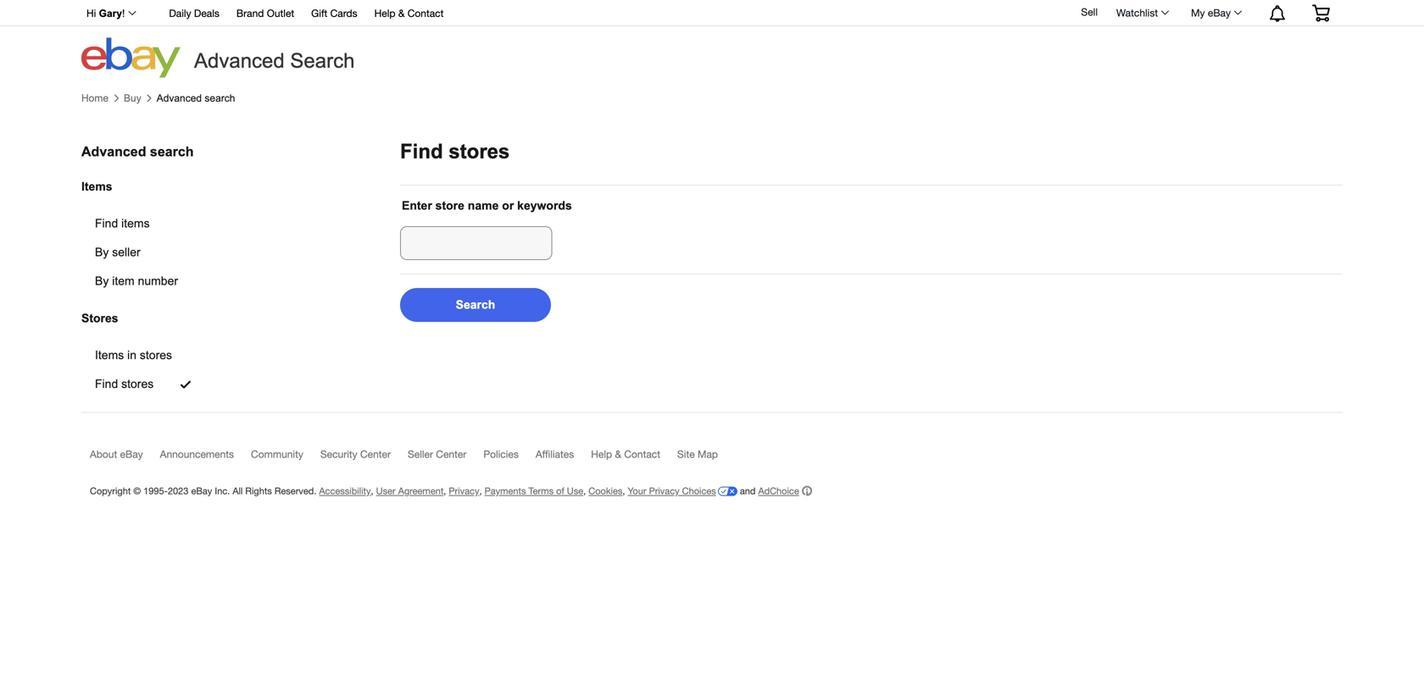 Task type: locate. For each thing, give the bounding box(es) containing it.
search down advanced search link
[[150, 144, 194, 159]]

0 horizontal spatial help & contact link
[[375, 5, 444, 23]]

stores
[[449, 140, 510, 163], [140, 349, 172, 362], [121, 378, 154, 391]]

2 vertical spatial find
[[95, 378, 118, 391]]

gift cards link
[[311, 5, 358, 23]]

1 privacy from the left
[[449, 486, 480, 497]]

ebay left inc.
[[191, 486, 212, 497]]

site map
[[678, 449, 718, 461]]

& right cards
[[399, 7, 405, 19]]

items up find items
[[81, 180, 112, 193]]

about ebay link
[[90, 449, 160, 468]]

help
[[375, 7, 396, 19], [591, 449, 612, 461]]

by
[[95, 246, 109, 259], [95, 275, 109, 288]]

advanced right buy
[[157, 92, 202, 104]]

0 horizontal spatial contact
[[408, 7, 444, 19]]

& up cookies link on the left of page
[[615, 449, 622, 461]]

0 horizontal spatial help
[[375, 7, 396, 19]]

ebay right 'my'
[[1209, 7, 1232, 19]]

user
[[376, 486, 396, 497]]

find stores down in
[[95, 378, 154, 391]]

brand outlet
[[237, 7, 294, 19]]

help up cookies
[[591, 449, 612, 461]]

!
[[122, 8, 125, 19]]

1 vertical spatial help & contact link
[[591, 449, 678, 468]]

your
[[628, 486, 647, 497]]

1 horizontal spatial privacy
[[649, 486, 680, 497]]

5 , from the left
[[623, 486, 625, 497]]

, left user
[[371, 486, 374, 497]]

help & contact link right cards
[[375, 5, 444, 23]]

items inside 'link'
[[95, 349, 124, 362]]

1 vertical spatial help
[[591, 449, 612, 461]]

adchoice
[[759, 486, 800, 497]]

accessibility link
[[319, 486, 371, 497]]

0 vertical spatial &
[[399, 7, 405, 19]]

all
[[233, 486, 243, 497]]

find stores up 'store'
[[400, 140, 510, 163]]

0 vertical spatial help & contact link
[[375, 5, 444, 23]]

2 vertical spatial advanced
[[81, 144, 146, 159]]

1 vertical spatial items
[[95, 349, 124, 362]]

help & contact up your
[[591, 449, 661, 461]]

advanced search down buy link
[[81, 144, 194, 159]]

seller
[[112, 246, 141, 259]]

0 horizontal spatial search
[[150, 144, 194, 159]]

1 vertical spatial search
[[456, 299, 496, 312]]

daily deals
[[169, 7, 220, 19]]

1 horizontal spatial search
[[456, 299, 496, 312]]

contact right cards
[[408, 7, 444, 19]]

advanced down buy link
[[81, 144, 146, 159]]

0 vertical spatial search
[[290, 50, 355, 72]]

1 horizontal spatial &
[[615, 449, 622, 461]]

items for items in stores
[[95, 349, 124, 362]]

by for by seller
[[95, 246, 109, 259]]

1 horizontal spatial ebay
[[191, 486, 212, 497]]

search button
[[400, 288, 551, 322]]

by left "item"
[[95, 275, 109, 288]]

2 vertical spatial ebay
[[191, 486, 212, 497]]

agreement
[[398, 486, 444, 497]]

1 vertical spatial &
[[615, 449, 622, 461]]

banner
[[77, 0, 1344, 78]]

items
[[121, 217, 150, 230]]

help & contact link up your
[[591, 449, 678, 468]]

ebay inside account navigation
[[1209, 7, 1232, 19]]

items left in
[[95, 349, 124, 362]]

find for find items 'link'
[[95, 217, 118, 230]]

1 , from the left
[[371, 486, 374, 497]]

contact
[[408, 7, 444, 19], [625, 449, 661, 461]]

find down items in stores at left
[[95, 378, 118, 391]]

by item number link
[[81, 267, 219, 296]]

0 vertical spatial help
[[375, 7, 396, 19]]

search down enter store name or keywords text field
[[456, 299, 496, 312]]

2 horizontal spatial ebay
[[1209, 7, 1232, 19]]

daily
[[169, 7, 191, 19]]

find left items
[[95, 217, 118, 230]]

search down advanced search
[[205, 92, 235, 104]]

search down gift
[[290, 50, 355, 72]]

1 vertical spatial by
[[95, 275, 109, 288]]

find stores
[[400, 140, 510, 163], [95, 378, 154, 391]]

privacy down seller center "link" on the left bottom
[[449, 486, 480, 497]]

0 horizontal spatial search
[[290, 50, 355, 72]]

advanced down brand
[[194, 50, 285, 72]]

1 horizontal spatial find stores
[[400, 140, 510, 163]]

0 vertical spatial stores
[[449, 140, 510, 163]]

0 vertical spatial help & contact
[[375, 7, 444, 19]]

find inside 'link'
[[95, 217, 118, 230]]

by inside 'link'
[[95, 275, 109, 288]]

keywords
[[518, 199, 572, 212]]

help & contact right cards
[[375, 7, 444, 19]]

1 horizontal spatial contact
[[625, 449, 661, 461]]

3 , from the left
[[480, 486, 482, 497]]

stores up name
[[449, 140, 510, 163]]

0 vertical spatial ebay
[[1209, 7, 1232, 19]]

announcements link
[[160, 449, 251, 468]]

payments
[[485, 486, 526, 497]]

search inside button
[[456, 299, 496, 312]]

your shopping cart image
[[1312, 4, 1332, 21]]

0 vertical spatial advanced search
[[157, 92, 235, 104]]

1 horizontal spatial help & contact link
[[591, 449, 678, 468]]

0 vertical spatial advanced
[[194, 50, 285, 72]]

0 vertical spatial by
[[95, 246, 109, 259]]

2 center from the left
[[436, 449, 467, 461]]

1 vertical spatial find
[[95, 217, 118, 230]]

1 vertical spatial advanced
[[157, 92, 202, 104]]

,
[[371, 486, 374, 497], [444, 486, 446, 497], [480, 486, 482, 497], [584, 486, 586, 497], [623, 486, 625, 497]]

1 horizontal spatial help & contact
[[591, 449, 661, 461]]

find items link
[[81, 210, 219, 239]]

help & contact inside account navigation
[[375, 7, 444, 19]]

0 vertical spatial items
[[81, 180, 112, 193]]

1 vertical spatial help & contact
[[591, 449, 661, 461]]

contact up your
[[625, 449, 661, 461]]

0 horizontal spatial &
[[399, 7, 405, 19]]

by for by item number
[[95, 275, 109, 288]]

, left cookies link on the left of page
[[584, 486, 586, 497]]

advanced search right buy
[[157, 92, 235, 104]]

0 vertical spatial contact
[[408, 7, 444, 19]]

sell link
[[1074, 6, 1106, 18]]

daily deals link
[[169, 5, 220, 23]]

by seller
[[95, 246, 141, 259]]

help & contact inside help & contact link
[[591, 449, 661, 461]]

adchoice link
[[759, 486, 812, 497]]

help & contact for the leftmost help & contact link
[[375, 7, 444, 19]]

search
[[290, 50, 355, 72], [456, 299, 496, 312]]

inc.
[[215, 486, 230, 497]]

find
[[400, 140, 443, 163], [95, 217, 118, 230], [95, 378, 118, 391]]

center inside "link"
[[436, 449, 467, 461]]

ebay
[[1209, 7, 1232, 19], [120, 449, 143, 461], [191, 486, 212, 497]]

my
[[1192, 7, 1206, 19]]

stores down items in stores at left
[[121, 378, 154, 391]]

, left payments
[[480, 486, 482, 497]]

ebay right 'about'
[[120, 449, 143, 461]]

0 horizontal spatial help & contact
[[375, 7, 444, 19]]

community
[[251, 449, 304, 461]]

1 vertical spatial stores
[[140, 349, 172, 362]]

help right cards
[[375, 7, 396, 19]]

0 horizontal spatial privacy
[[449, 486, 480, 497]]

2023
[[168, 486, 189, 497]]

seller
[[408, 449, 433, 461]]

0 vertical spatial find stores
[[400, 140, 510, 163]]

center right the seller
[[436, 449, 467, 461]]

help & contact link
[[375, 5, 444, 23], [591, 449, 678, 468]]

by left the seller
[[95, 246, 109, 259]]

0 horizontal spatial find stores
[[95, 378, 154, 391]]

1 horizontal spatial search
[[205, 92, 235, 104]]

items in stores link
[[81, 341, 213, 370]]

affiliates
[[536, 449, 574, 461]]

1 vertical spatial ebay
[[120, 449, 143, 461]]

privacy right your
[[649, 486, 680, 497]]

advanced
[[194, 50, 285, 72], [157, 92, 202, 104], [81, 144, 146, 159]]

items
[[81, 180, 112, 193], [95, 349, 124, 362]]

2 by from the top
[[95, 275, 109, 288]]

1 vertical spatial contact
[[625, 449, 661, 461]]

center right security
[[360, 449, 391, 461]]

advanced search
[[157, 92, 235, 104], [81, 144, 194, 159]]

reserved.
[[275, 486, 317, 497]]

1 horizontal spatial center
[[436, 449, 467, 461]]

0 vertical spatial search
[[205, 92, 235, 104]]

find up enter in the top of the page
[[400, 140, 443, 163]]

privacy link
[[449, 486, 480, 497]]

0 horizontal spatial ebay
[[120, 449, 143, 461]]

, left 'privacy' link
[[444, 486, 446, 497]]

1 center from the left
[[360, 449, 391, 461]]

help & contact
[[375, 7, 444, 19], [591, 449, 661, 461]]

1 by from the top
[[95, 246, 109, 259]]

privacy
[[449, 486, 480, 497], [649, 486, 680, 497]]

1 vertical spatial find stores
[[95, 378, 154, 391]]

0 horizontal spatial center
[[360, 449, 391, 461]]

number
[[138, 275, 178, 288]]

cookies
[[589, 486, 623, 497]]

stores right in
[[140, 349, 172, 362]]

, left your
[[623, 486, 625, 497]]

1995-
[[144, 486, 168, 497]]



Task type: describe. For each thing, give the bounding box(es) containing it.
my ebay
[[1192, 7, 1232, 19]]

home
[[81, 92, 109, 104]]

store
[[436, 199, 465, 212]]

ebay for my ebay
[[1209, 7, 1232, 19]]

and
[[740, 486, 756, 497]]

hi
[[87, 8, 96, 19]]

copyright
[[90, 486, 131, 497]]

gary
[[99, 8, 122, 19]]

brand
[[237, 7, 264, 19]]

site map link
[[678, 449, 735, 468]]

help inside account navigation
[[375, 7, 396, 19]]

about
[[90, 449, 117, 461]]

copyright © 1995-2023 ebay inc. all rights reserved. accessibility , user agreement , privacy , payments terms of use , cookies , your privacy choices
[[90, 486, 717, 497]]

community link
[[251, 449, 320, 468]]

contact inside account navigation
[[408, 7, 444, 19]]

0 vertical spatial find
[[400, 140, 443, 163]]

policies
[[484, 449, 519, 461]]

center for security center
[[360, 449, 391, 461]]

& inside account navigation
[[399, 7, 405, 19]]

rights
[[245, 486, 272, 497]]

find items
[[95, 217, 150, 230]]

sell
[[1082, 6, 1098, 18]]

my ebay link
[[1182, 3, 1250, 23]]

payments terms of use link
[[485, 486, 584, 497]]

banner containing sell
[[77, 0, 1344, 78]]

seller center link
[[408, 449, 484, 468]]

stores
[[81, 312, 118, 325]]

find stores link
[[81, 370, 213, 399]]

advanced search
[[194, 50, 355, 72]]

enter store name or keywords
[[402, 199, 572, 212]]

accessibility
[[319, 486, 371, 497]]

in
[[127, 349, 137, 362]]

advanced search link
[[157, 92, 235, 104]]

1 vertical spatial search
[[150, 144, 194, 159]]

policies link
[[484, 449, 536, 468]]

center for seller center
[[436, 449, 467, 461]]

cookies link
[[589, 486, 623, 497]]

your privacy choices link
[[628, 486, 738, 497]]

stores inside 'link'
[[140, 349, 172, 362]]

of
[[557, 486, 565, 497]]

user agreement link
[[376, 486, 444, 497]]

seller center
[[408, 449, 467, 461]]

security center
[[320, 449, 391, 461]]

by seller link
[[81, 239, 219, 267]]

2 privacy from the left
[[649, 486, 680, 497]]

security center link
[[320, 449, 408, 468]]

or
[[502, 199, 514, 212]]

©
[[133, 486, 141, 497]]

site
[[678, 449, 695, 461]]

brand outlet link
[[237, 5, 294, 23]]

2 vertical spatial stores
[[121, 378, 154, 391]]

choices
[[682, 486, 717, 497]]

announcements
[[160, 449, 234, 461]]

buy link
[[124, 92, 141, 104]]

cards
[[330, 7, 358, 19]]

account navigation
[[77, 0, 1344, 26]]

use
[[567, 486, 584, 497]]

by item number
[[95, 275, 178, 288]]

gift cards
[[311, 7, 358, 19]]

enter
[[402, 199, 432, 212]]

and adchoice
[[738, 486, 800, 497]]

terms
[[529, 486, 554, 497]]

map
[[698, 449, 718, 461]]

help & contact for the bottommost help & contact link
[[591, 449, 661, 461]]

items for items
[[81, 180, 112, 193]]

Enter store name or keywords text field
[[400, 226, 553, 260]]

1 vertical spatial advanced search
[[81, 144, 194, 159]]

1 horizontal spatial help
[[591, 449, 612, 461]]

gift
[[311, 7, 328, 19]]

home link
[[81, 92, 109, 104]]

name
[[468, 199, 499, 212]]

item
[[112, 275, 135, 288]]

outlet
[[267, 7, 294, 19]]

watchlist link
[[1108, 3, 1177, 23]]

items in stores
[[95, 349, 172, 362]]

find for find stores link
[[95, 378, 118, 391]]

about ebay
[[90, 449, 143, 461]]

watchlist
[[1117, 7, 1159, 19]]

buy
[[124, 92, 141, 104]]

security
[[320, 449, 358, 461]]

4 , from the left
[[584, 486, 586, 497]]

ebay for about ebay
[[120, 449, 143, 461]]

deals
[[194, 7, 220, 19]]

hi gary !
[[87, 8, 125, 19]]

affiliates link
[[536, 449, 591, 468]]

2 , from the left
[[444, 486, 446, 497]]



Task type: vqa. For each thing, say whether or not it's contained in the screenshot.
Parts within Parts & accessories Cars & trucks Motorcycles Other vehicles
no



